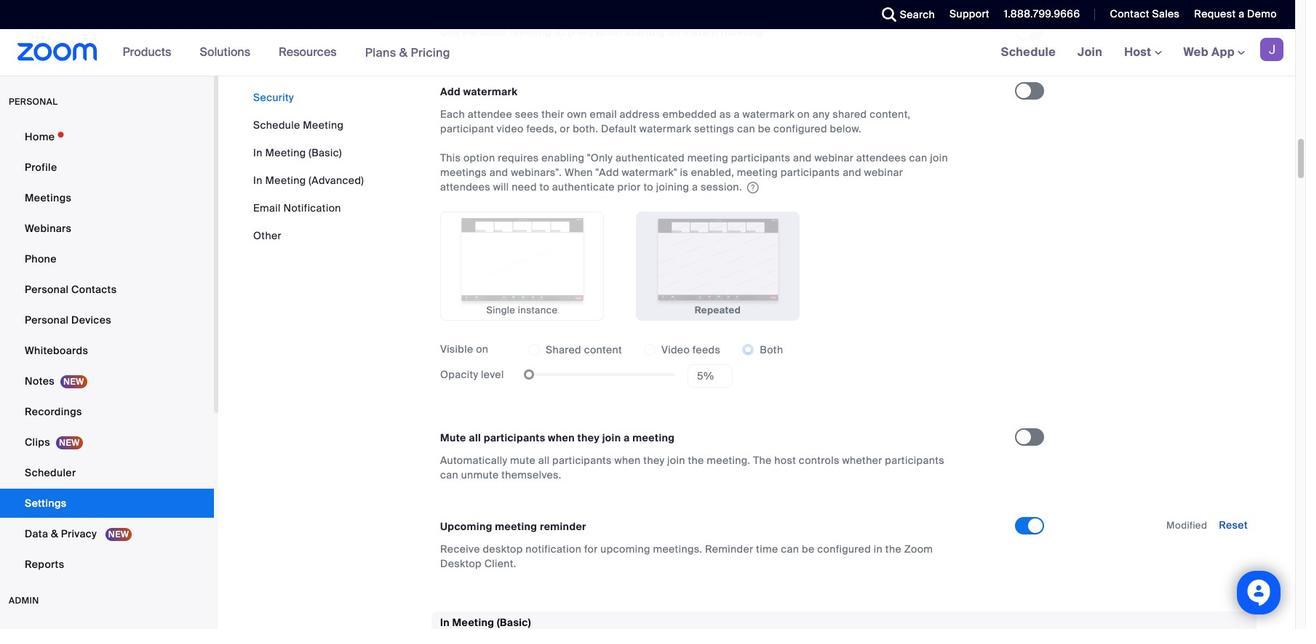Task type: vqa. For each thing, say whether or not it's contained in the screenshot.
'All Notes' image
no



Task type: locate. For each thing, give the bounding box(es) containing it.
configured down any
[[774, 122, 828, 135]]

1 vertical spatial configured
[[818, 543, 871, 556]]

all inside automatically mute all participants when they join the meeting. the host controls whether participants can unmute themselves.
[[538, 454, 550, 467]]

0 horizontal spatial on
[[476, 343, 489, 356]]

configured left in
[[818, 543, 871, 556]]

webinar down below. in the right of the page
[[815, 151, 854, 164]]

0 vertical spatial they
[[578, 432, 600, 445]]

configured inside each attendee sees their own email address embedded as a watermark on any shared content, participant video feeds, or both. default watermark settings can be configured below.
[[774, 122, 828, 135]]

webinars".
[[511, 166, 562, 179]]

on inside each attendee sees their own email address embedded as a watermark on any shared content, participant video feeds, or both. default watermark settings can be configured below.
[[798, 108, 810, 121]]

0 vertical spatial the
[[688, 454, 704, 467]]

2 vertical spatial watermark
[[640, 122, 692, 135]]

notification
[[283, 202, 341, 215]]

all right mute
[[469, 432, 481, 445]]

session.
[[701, 180, 742, 193]]

meeting
[[722, 25, 764, 38], [688, 151, 729, 164], [737, 166, 778, 179], [633, 432, 675, 445], [495, 521, 537, 534]]

on
[[798, 108, 810, 121], [476, 343, 489, 356]]

can inside automatically mute all participants when they join the meeting. the host controls whether participants can unmute themselves.
[[440, 469, 459, 482]]

attendee
[[468, 108, 512, 121]]

watermark
[[463, 85, 518, 98], [743, 108, 795, 121], [640, 122, 692, 135]]

0 vertical spatial in
[[253, 146, 263, 159]]

solutions button
[[200, 29, 257, 76]]

& inside data & privacy link
[[51, 528, 58, 541]]

0 vertical spatial webinar
[[815, 151, 854, 164]]

0 vertical spatial configured
[[774, 122, 828, 135]]

participants up learn more about add watermark 'image'
[[731, 151, 791, 164]]

meeting down schedule meeting at the left of the page
[[265, 146, 306, 159]]

data & privacy link
[[0, 520, 214, 549]]

1 vertical spatial in
[[253, 174, 263, 187]]

reminder
[[705, 543, 754, 556]]

1 vertical spatial be
[[802, 543, 815, 556]]

joining
[[656, 180, 690, 193]]

0 horizontal spatial they
[[578, 432, 600, 445]]

search button
[[871, 0, 939, 29]]

meeting
[[510, 25, 552, 38], [303, 119, 344, 132], [265, 146, 306, 159], [265, 174, 306, 187]]

settings
[[25, 497, 67, 510]]

personal menu menu
[[0, 122, 214, 581]]

0 vertical spatial join
[[930, 151, 948, 164]]

0 horizontal spatial webinar
[[815, 151, 854, 164]]

watermark up the attendee
[[463, 85, 518, 98]]

attendees
[[857, 151, 907, 164], [440, 180, 491, 193]]

be right the settings
[[758, 122, 771, 135]]

upcoming
[[601, 543, 650, 556]]

schedule
[[1001, 44, 1056, 60], [253, 119, 300, 132]]

on right visible
[[476, 343, 489, 356]]

application containing each attendee sees their own email address embedded as a watermark on any shared content, participant video feeds, or both. default watermark settings can be configured below.
[[440, 107, 950, 194]]

default
[[601, 122, 637, 135]]

web
[[1184, 44, 1209, 60]]

pricing
[[411, 45, 450, 60]]

feeds,
[[527, 122, 557, 135]]

configured inside receive desktop notification for upcoming meetings. reminder time can be configured in the zoom desktop client.
[[818, 543, 871, 556]]

0 vertical spatial be
[[758, 122, 771, 135]]

products button
[[123, 29, 178, 76]]

& right plans
[[399, 45, 408, 60]]

& inside product information navigation
[[399, 45, 408, 60]]

1 horizontal spatial schedule
[[1001, 44, 1056, 60]]

1 vertical spatial watermark
[[743, 108, 795, 121]]

use personal meeting id (pmi) when starting an instant meeting
[[440, 25, 764, 38]]

2 vertical spatial personal
[[25, 314, 69, 327]]

prior
[[618, 180, 641, 193]]

1 in from the top
[[253, 146, 263, 159]]

whiteboards
[[25, 344, 88, 357]]

on left any
[[798, 108, 810, 121]]

0 horizontal spatial join
[[603, 432, 621, 445]]

1 vertical spatial &
[[51, 528, 58, 541]]

participants up mute on the bottom left
[[484, 432, 546, 445]]

1 vertical spatial they
[[644, 454, 665, 467]]

participants right whether
[[885, 454, 945, 467]]

personal down phone
[[25, 283, 69, 296]]

be
[[758, 122, 771, 135], [802, 543, 815, 556]]

this option requires enabling "only authenticated meeting participants and webinar attendees can join meetings and webinars". when "add watermark" is enabled, meeting participants and webinar attendees will need to authenticate prior to joining a session.
[[440, 151, 948, 193]]

schedule for schedule
[[1001, 44, 1056, 60]]

0 vertical spatial attendees
[[857, 151, 907, 164]]

webinar down content,
[[864, 166, 903, 179]]

request a demo link
[[1184, 0, 1296, 29], [1195, 7, 1277, 20]]

schedule meeting
[[253, 119, 344, 132]]

1.888.799.9666 button up "schedule" link
[[1004, 7, 1081, 20]]

2 horizontal spatial watermark
[[743, 108, 795, 121]]

0 horizontal spatial watermark
[[463, 85, 518, 98]]

can
[[737, 122, 756, 135], [910, 151, 928, 164], [440, 469, 459, 482], [781, 543, 799, 556]]

attendees down content,
[[857, 151, 907, 164]]

banner
[[0, 29, 1296, 76]]

0 horizontal spatial to
[[540, 180, 550, 193]]

can down content,
[[910, 151, 928, 164]]

the left meeting.
[[688, 454, 704, 467]]

schedule meeting link
[[253, 119, 344, 132]]

personal
[[9, 96, 58, 108]]

need
[[512, 180, 537, 193]]

automatically
[[440, 454, 508, 467]]

personal up whiteboards
[[25, 314, 69, 327]]

schedule down security
[[253, 119, 300, 132]]

a right joining
[[692, 180, 698, 193]]

meeting up enabled,
[[688, 151, 729, 164]]

schedule down "1.888.799.9666"
[[1001, 44, 1056, 60]]

both.
[[573, 122, 599, 135]]

2 in from the top
[[253, 174, 263, 187]]

address
[[620, 108, 660, 121]]

controls
[[799, 454, 840, 467]]

to down 'watermark"'
[[644, 180, 654, 193]]

0 horizontal spatial schedule
[[253, 119, 300, 132]]

1 horizontal spatial be
[[802, 543, 815, 556]]

meeting for in meeting (basic)
[[265, 146, 306, 159]]

personal right use
[[463, 25, 507, 38]]

meeting up (basic) at the top left of the page
[[303, 119, 344, 132]]

this
[[440, 151, 461, 164]]

1 horizontal spatial join
[[668, 454, 685, 467]]

enabling
[[542, 151, 585, 164]]

watermark right "as"
[[743, 108, 795, 121]]

Single instance radio
[[440, 212, 604, 321]]

desktop
[[440, 558, 482, 571]]

in up "email" on the left of page
[[253, 174, 263, 187]]

notes
[[25, 375, 55, 388]]

in down schedule meeting at the left of the page
[[253, 146, 263, 159]]

application
[[440, 107, 950, 194]]

1 vertical spatial the
[[886, 543, 902, 556]]

the right in
[[886, 543, 902, 556]]

0 vertical spatial all
[[469, 432, 481, 445]]

1 vertical spatial attendees
[[440, 180, 491, 193]]

0 horizontal spatial &
[[51, 528, 58, 541]]

can right the settings
[[737, 122, 756, 135]]

1 horizontal spatial attendees
[[857, 151, 907, 164]]

join
[[1078, 44, 1103, 60]]

0 horizontal spatial and
[[490, 166, 508, 179]]

be inside each attendee sees their own email address embedded as a watermark on any shared content, participant video feeds, or both. default watermark settings can be configured below.
[[758, 122, 771, 135]]

option
[[464, 151, 495, 164]]

upcoming
[[440, 521, 493, 534]]

webinar
[[815, 151, 854, 164], [864, 166, 903, 179]]

1 vertical spatial all
[[538, 454, 550, 467]]

schedule for schedule meeting
[[253, 119, 300, 132]]

clips
[[25, 436, 50, 449]]

1 horizontal spatial all
[[538, 454, 550, 467]]

watermark down the "embedded"
[[640, 122, 692, 135]]

and
[[793, 151, 812, 164], [490, 166, 508, 179], [843, 166, 862, 179]]

solutions
[[200, 44, 250, 60]]

0 vertical spatial on
[[798, 108, 810, 121]]

participant
[[440, 122, 494, 135]]

support
[[950, 7, 990, 20]]

0 horizontal spatial the
[[688, 454, 704, 467]]

a up automatically mute all participants when they join the meeting. the host controls whether participants can unmute themselves.
[[624, 432, 630, 445]]

request
[[1195, 7, 1236, 20]]

video
[[662, 344, 690, 357]]

"add
[[596, 166, 619, 179]]

1 to from the left
[[540, 180, 550, 193]]

a inside this option requires enabling "only authenticated meeting participants and webinar attendees can join meetings and webinars". when "add watermark" is enabled, meeting participants and webinar attendees will need to authenticate prior to joining a session.
[[692, 180, 698, 193]]

meeting up 'email notification' link
[[265, 174, 306, 187]]

0 vertical spatial when
[[596, 25, 623, 38]]

0 vertical spatial schedule
[[1001, 44, 1056, 60]]

security
[[253, 91, 294, 104]]

1 vertical spatial join
[[603, 432, 621, 445]]

mute all participants when they join a meeting
[[440, 432, 675, 445]]

search
[[900, 8, 935, 21]]

set opacity level text field
[[688, 365, 733, 388]]

data
[[25, 528, 48, 541]]

single instance
[[487, 304, 558, 317]]

meeting for schedule meeting
[[303, 119, 344, 132]]

personal devices
[[25, 314, 111, 327]]

web app
[[1184, 44, 1235, 60]]

& right the data
[[51, 528, 58, 541]]

0 vertical spatial &
[[399, 45, 408, 60]]

schedule inside meetings navigation
[[1001, 44, 1056, 60]]

instant
[[683, 25, 719, 38]]

in
[[874, 543, 883, 556]]

0 horizontal spatial be
[[758, 122, 771, 135]]

settings link
[[0, 489, 214, 518]]

1 vertical spatial on
[[476, 343, 489, 356]]

visible on
[[440, 343, 489, 356]]

attendees down meetings
[[440, 180, 491, 193]]

all up themselves.
[[538, 454, 550, 467]]

participants down mute all participants when they join a meeting
[[553, 454, 612, 467]]

video
[[497, 122, 524, 135]]

1 horizontal spatial the
[[886, 543, 902, 556]]

they inside automatically mute all participants when they join the meeting. the host controls whether participants can unmute themselves.
[[644, 454, 665, 467]]

1 vertical spatial schedule
[[253, 119, 300, 132]]

the
[[688, 454, 704, 467], [886, 543, 902, 556]]

opacity
[[440, 368, 478, 381]]

menu bar
[[253, 90, 364, 243]]

is
[[680, 166, 689, 179]]

1 vertical spatial webinar
[[864, 166, 903, 179]]

1 horizontal spatial they
[[644, 454, 665, 467]]

0 vertical spatial watermark
[[463, 85, 518, 98]]

be right time
[[802, 543, 815, 556]]

1 horizontal spatial &
[[399, 45, 408, 60]]

can right time
[[781, 543, 799, 556]]

1 horizontal spatial on
[[798, 108, 810, 121]]

video feeds
[[662, 344, 721, 357]]

products
[[123, 44, 171, 60]]

join inside this option requires enabling "only authenticated meeting participants and webinar attendees can join meetings and webinars". when "add watermark" is enabled, meeting participants and webinar attendees will need to authenticate prior to joining a session.
[[930, 151, 948, 164]]

& for pricing
[[399, 45, 408, 60]]

meetings navigation
[[990, 29, 1296, 76]]

schedule inside menu bar
[[253, 119, 300, 132]]

1 horizontal spatial to
[[644, 180, 654, 193]]

privacy
[[61, 528, 97, 541]]

2 vertical spatial when
[[615, 454, 641, 467]]

can down automatically
[[440, 469, 459, 482]]

upcoming meeting reminder
[[440, 521, 587, 534]]

2 vertical spatial join
[[668, 454, 685, 467]]

to down webinars".
[[540, 180, 550, 193]]

1 vertical spatial personal
[[25, 283, 69, 296]]

receive
[[440, 543, 480, 556]]

a right "as"
[[734, 108, 740, 121]]

starting
[[625, 25, 665, 38]]

learn more about add watermark image
[[746, 183, 761, 193]]

2 horizontal spatial join
[[930, 151, 948, 164]]



Task type: describe. For each thing, give the bounding box(es) containing it.
contacts
[[71, 283, 117, 296]]

reset button
[[1219, 519, 1248, 532]]

profile picture image
[[1261, 38, 1284, 61]]

can inside each attendee sees their own email address embedded as a watermark on any shared content, participant video feeds, or both. default watermark settings can be configured below.
[[737, 122, 756, 135]]

resources button
[[279, 29, 343, 76]]

mute
[[440, 432, 466, 445]]

meeting for in meeting (advanced)
[[265, 174, 306, 187]]

home link
[[0, 122, 214, 151]]

host button
[[1125, 44, 1162, 60]]

0 horizontal spatial all
[[469, 432, 481, 445]]

can inside this option requires enabling "only authenticated meeting participants and webinar attendees can join meetings and webinars". when "add watermark" is enabled, meeting participants and webinar attendees will need to authenticate prior to joining a session.
[[910, 151, 928, 164]]

security link
[[253, 91, 294, 104]]

mute
[[510, 454, 536, 467]]

level
[[481, 368, 504, 381]]

schedule link
[[990, 29, 1067, 76]]

host
[[775, 454, 796, 467]]

or
[[560, 122, 570, 135]]

demo
[[1248, 7, 1277, 20]]

whether
[[843, 454, 883, 467]]

notification
[[526, 543, 582, 556]]

join link
[[1067, 29, 1114, 76]]

time
[[756, 543, 778, 556]]

the inside receive desktop notification for upcoming meetings. reminder time can be configured in the zoom desktop client.
[[886, 543, 902, 556]]

automatically mute all participants when they join the meeting. the host controls whether participants can unmute themselves.
[[440, 454, 945, 482]]

1 vertical spatial when
[[548, 432, 575, 445]]

in meeting (advanced)
[[253, 174, 364, 187]]

authenticate
[[552, 180, 615, 193]]

meeting up learn more about add watermark 'image'
[[737, 166, 778, 179]]

as
[[720, 108, 731, 121]]

email notification
[[253, 202, 341, 215]]

0 vertical spatial personal
[[463, 25, 507, 38]]

home
[[25, 130, 55, 143]]

content
[[584, 344, 622, 357]]

in for in meeting (basic)
[[253, 146, 263, 159]]

visible on option group
[[528, 338, 784, 362]]

below.
[[830, 122, 862, 135]]

for
[[584, 543, 598, 556]]

app
[[1212, 44, 1235, 60]]

(pmi)
[[568, 25, 593, 38]]

1 horizontal spatial webinar
[[864, 166, 903, 179]]

devices
[[71, 314, 111, 327]]

sales
[[1153, 7, 1180, 20]]

use
[[440, 25, 460, 38]]

banner containing products
[[0, 29, 1296, 76]]

client.
[[485, 558, 516, 571]]

feeds
[[693, 344, 721, 357]]

personal devices link
[[0, 306, 214, 335]]

webinars link
[[0, 214, 214, 243]]

the
[[754, 454, 772, 467]]

a left demo
[[1239, 7, 1245, 20]]

profile link
[[0, 153, 214, 182]]

1 horizontal spatial watermark
[[640, 122, 692, 135]]

meeting.
[[707, 454, 751, 467]]

0 horizontal spatial attendees
[[440, 180, 491, 193]]

plans
[[365, 45, 396, 60]]

the inside automatically mute all participants when they join the meeting. the host controls whether participants can unmute themselves.
[[688, 454, 704, 467]]

repeated
[[695, 304, 741, 317]]

(basic)
[[309, 146, 342, 159]]

menu bar containing security
[[253, 90, 364, 243]]

recordings link
[[0, 397, 214, 427]]

will
[[493, 180, 509, 193]]

in for in meeting (advanced)
[[253, 174, 263, 187]]

admin
[[9, 595, 39, 607]]

personal for personal contacts
[[25, 283, 69, 296]]

1 horizontal spatial and
[[793, 151, 812, 164]]

settings
[[694, 122, 735, 135]]

reset
[[1219, 519, 1248, 532]]

plans & pricing
[[365, 45, 450, 60]]

profile
[[25, 161, 57, 174]]

participants down below. in the right of the page
[[781, 166, 840, 179]]

webinars
[[25, 222, 71, 235]]

can inside receive desktop notification for upcoming meetings. reminder time can be configured in the zoom desktop client.
[[781, 543, 799, 556]]

1.888.799.9666 button up the join
[[993, 0, 1084, 29]]

their
[[542, 108, 565, 121]]

recordings
[[25, 405, 82, 419]]

in meeting (basic) link
[[253, 146, 342, 159]]

request a demo
[[1195, 7, 1277, 20]]

receive desktop notification for upcoming meetings. reminder time can be configured in the zoom desktop client.
[[440, 543, 933, 571]]

Repeated radio
[[636, 212, 800, 321]]

each
[[440, 108, 465, 121]]

scheduler link
[[0, 459, 214, 488]]

meeting up automatically mute all participants when they join the meeting. the host controls whether participants can unmute themselves.
[[633, 432, 675, 445]]

1.888.799.9666
[[1004, 7, 1081, 20]]

2 horizontal spatial and
[[843, 166, 862, 179]]

other link
[[253, 229, 282, 242]]

be inside receive desktop notification for upcoming meetings. reminder time can be configured in the zoom desktop client.
[[802, 543, 815, 556]]

meeting left id
[[510, 25, 552, 38]]

in meeting (advanced) link
[[253, 174, 364, 187]]

meeting right instant
[[722, 25, 764, 38]]

meeting up desktop
[[495, 521, 537, 534]]

modified
[[1167, 520, 1208, 532]]

personal contacts
[[25, 283, 117, 296]]

resources
[[279, 44, 337, 60]]

product information navigation
[[112, 29, 461, 76]]

single
[[487, 304, 516, 317]]

meetings
[[25, 191, 72, 205]]

zoom logo image
[[17, 43, 97, 61]]

authenticated
[[616, 151, 685, 164]]

when inside automatically mute all participants when they join the meeting. the host controls whether participants can unmute themselves.
[[615, 454, 641, 467]]

email
[[253, 202, 281, 215]]

add watermark
[[440, 85, 518, 98]]

a inside each attendee sees their own email address embedded as a watermark on any shared content, participant video feeds, or both. default watermark settings can be configured below.
[[734, 108, 740, 121]]

meetings
[[440, 166, 487, 179]]

meetings link
[[0, 183, 214, 213]]

shared content
[[546, 344, 622, 357]]

"only
[[587, 151, 613, 164]]

web app button
[[1184, 44, 1245, 60]]

notes link
[[0, 367, 214, 396]]

personal contacts link
[[0, 275, 214, 304]]

& for privacy
[[51, 528, 58, 541]]

content,
[[870, 108, 911, 121]]

2 to from the left
[[644, 180, 654, 193]]

shared
[[833, 108, 867, 121]]

visible
[[440, 343, 473, 356]]

themselves.
[[502, 469, 562, 482]]

join inside automatically mute all participants when they join the meeting. the host controls whether participants can unmute themselves.
[[668, 454, 685, 467]]

an
[[668, 25, 681, 38]]

personal for personal devices
[[25, 314, 69, 327]]



